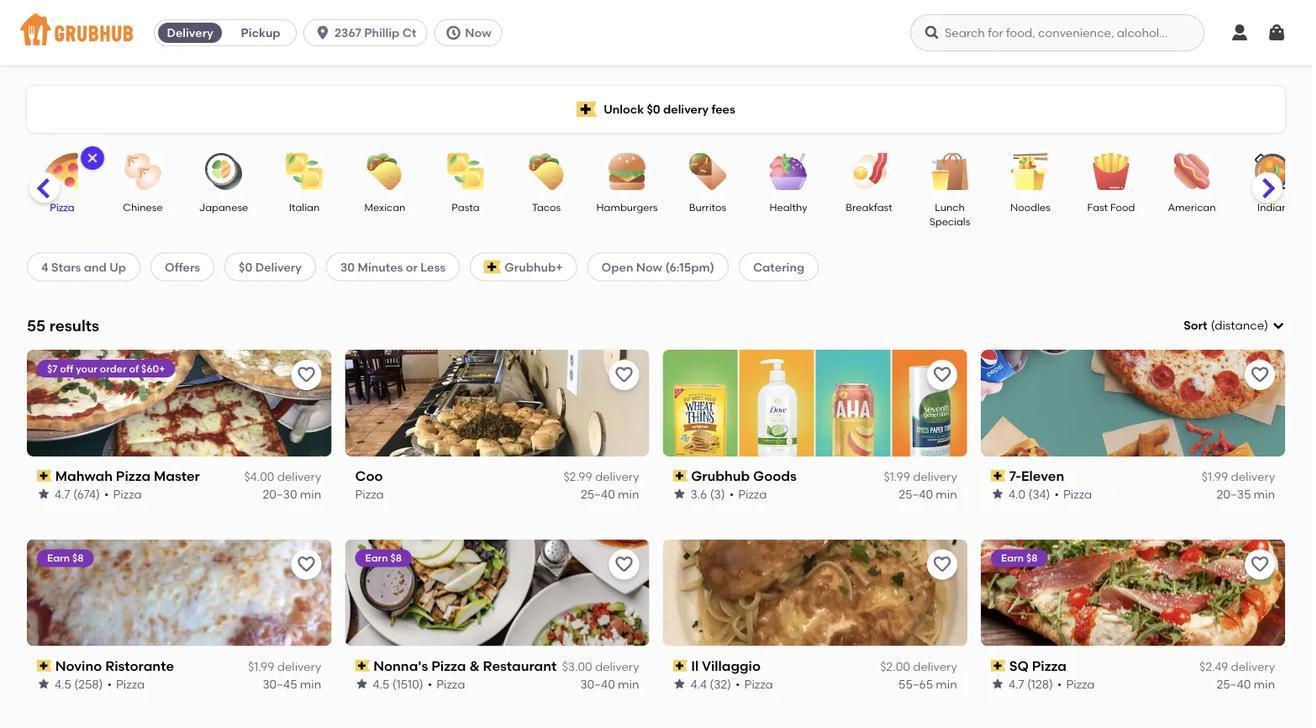 Task type: describe. For each thing, give the bounding box(es) containing it.
pizza down pizza 'image'
[[50, 201, 75, 213]]

&
[[469, 658, 480, 674]]

$1.99 delivery for 7-eleven
[[1202, 470, 1275, 484]]

pizza down grubhub goods
[[738, 487, 767, 501]]

breakfast image
[[840, 153, 899, 190]]

star icon image for il villaggio
[[673, 677, 686, 691]]

star icon image for sq pizza
[[991, 677, 1004, 691]]

4
[[41, 260, 48, 274]]

star icon image for mahwah pizza master
[[37, 487, 50, 501]]

il villaggio
[[691, 658, 761, 674]]

specials
[[929, 216, 970, 228]]

1 vertical spatial delivery
[[255, 260, 302, 274]]

30–40 min
[[580, 677, 639, 691]]

4.7 (128)
[[1009, 677, 1053, 691]]

20–35
[[1217, 487, 1251, 501]]

4.0
[[1009, 487, 1026, 501]]

novino
[[55, 658, 102, 674]]

nonna's pizza & restaurant logo image
[[345, 539, 649, 646]]

or
[[406, 260, 418, 274]]

min for mahwah pizza master
[[300, 487, 321, 501]]

grubhub goods logo image
[[663, 350, 967, 456]]

pizza right (34)
[[1063, 487, 1092, 501]]

Search for food, convenience, alcohol... search field
[[910, 14, 1205, 51]]

4.4 (32)
[[691, 677, 731, 691]]

mexican image
[[356, 153, 414, 190]]

pickup button
[[225, 19, 296, 46]]

mahwah pizza master
[[55, 468, 200, 484]]

• pizza for mahwah
[[104, 487, 142, 501]]

less
[[421, 260, 446, 274]]

25–40 min for grubhub goods
[[899, 487, 957, 501]]

pizza down ristorante on the left bottom
[[116, 677, 145, 691]]

nonna's
[[373, 658, 428, 674]]

chinese image
[[113, 153, 172, 190]]

now button
[[434, 19, 509, 46]]

delivery for il villaggio
[[913, 659, 957, 674]]

• pizza for nonna's
[[427, 677, 465, 691]]

pizza up (128)
[[1032, 658, 1067, 674]]

grubhub plus flag logo image for grubhub+
[[484, 260, 501, 274]]

• for novino
[[107, 677, 112, 691]]

open
[[602, 260, 633, 274]]

$8 for nonna's
[[390, 552, 402, 564]]

(1510)
[[392, 677, 423, 691]]

lunch specials image
[[921, 153, 979, 190]]

hamburgers
[[596, 201, 658, 213]]

eleven
[[1021, 468, 1064, 484]]

30
[[340, 260, 355, 274]]

goods
[[753, 468, 797, 484]]

coo logo image
[[345, 350, 649, 456]]

• for mahwah
[[104, 487, 109, 501]]

pasta
[[452, 201, 480, 213]]

now inside button
[[465, 26, 491, 40]]

pizza down the mahwah pizza master
[[113, 487, 142, 501]]

$4.00 delivery
[[244, 470, 321, 484]]

(258)
[[74, 677, 103, 691]]

japanese
[[199, 201, 248, 213]]

• for sq
[[1057, 677, 1062, 691]]

indian
[[1257, 201, 1288, 213]]

save this restaurant image for grubhub goods
[[932, 365, 952, 385]]

tacos
[[532, 201, 561, 213]]

pizza image
[[33, 153, 92, 190]]

svg image inside 2367 phillip ct button
[[315, 24, 331, 41]]

stars
[[51, 260, 81, 274]]

coo
[[355, 468, 383, 484]]

3.6
[[691, 487, 707, 501]]

ct
[[402, 26, 416, 40]]

• pizza for grubhub
[[729, 487, 767, 501]]

svg image inside the now button
[[445, 24, 462, 41]]

order
[[100, 362, 127, 374]]

(34)
[[1028, 487, 1050, 501]]

pizza left the &
[[431, 658, 466, 674]]

delivery for grubhub goods
[[913, 470, 957, 484]]

$2.00 delivery
[[880, 659, 957, 674]]

distance
[[1215, 318, 1264, 333]]

$7
[[47, 362, 58, 374]]

$2.49 delivery
[[1200, 659, 1275, 674]]

ristorante
[[105, 658, 174, 674]]

save this restaurant image for &
[[614, 555, 634, 575]]

• pizza for novino
[[107, 677, 145, 691]]

fees
[[712, 102, 735, 116]]

4.5 (258)
[[55, 677, 103, 691]]

2 horizontal spatial svg image
[[1267, 23, 1287, 43]]

(
[[1211, 318, 1215, 333]]

none field containing sort
[[1184, 317, 1285, 334]]

catering
[[753, 260, 805, 274]]

and
[[84, 260, 107, 274]]

$1.99 for grubhub goods
[[884, 470, 910, 484]]

pasta image
[[436, 153, 495, 190]]

55–65
[[899, 677, 933, 691]]

earn $8 for novino
[[47, 552, 84, 564]]

25–40 for sq
[[1217, 677, 1251, 691]]

7-eleven logo image
[[981, 350, 1285, 456]]

earn for novino ristorante
[[47, 552, 70, 564]]

sort
[[1184, 318, 1208, 333]]

main navigation navigation
[[0, 0, 1312, 66]]

1 vertical spatial now
[[636, 260, 662, 274]]

$2.99
[[564, 470, 592, 484]]

$3.00
[[562, 659, 592, 674]]

unlock
[[604, 102, 644, 116]]

30–45 min
[[263, 677, 321, 691]]

55–65 min
[[899, 677, 957, 691]]

$8 for novino
[[72, 552, 84, 564]]

1 horizontal spatial svg image
[[1230, 23, 1250, 43]]

indian image
[[1243, 153, 1302, 190]]

7-
[[1009, 468, 1021, 484]]

4 stars and up
[[41, 260, 126, 274]]

$2.00
[[880, 659, 910, 674]]

sq
[[1009, 658, 1029, 674]]

20–30
[[263, 487, 297, 501]]

food
[[1111, 201, 1135, 213]]

pickup
[[241, 26, 280, 40]]

• for il
[[736, 677, 740, 691]]

earn for sq pizza
[[1001, 552, 1024, 564]]

$8 for sq
[[1026, 552, 1038, 564]]

phillip
[[364, 26, 400, 40]]

mexican
[[364, 201, 406, 213]]

pizza left master
[[116, 468, 151, 484]]

burritos image
[[678, 153, 737, 190]]

min for grubhub goods
[[936, 487, 957, 501]]

)
[[1264, 318, 1269, 333]]

delivery inside button
[[167, 26, 213, 40]]

star icon image for 7-eleven
[[991, 487, 1004, 501]]



Task type: vqa. For each thing, say whether or not it's contained in the screenshot.


Task type: locate. For each thing, give the bounding box(es) containing it.
20–35 min
[[1217, 487, 1275, 501]]

$2.99 delivery
[[564, 470, 639, 484]]

subscription pass image for grubhub goods
[[673, 470, 688, 482]]

save this restaurant image
[[296, 365, 316, 385], [296, 555, 316, 575], [614, 555, 634, 575]]

subscription pass image left mahwah
[[37, 470, 52, 482]]

• pizza down the mahwah pizza master
[[104, 487, 142, 501]]

offers
[[165, 260, 200, 274]]

now right open
[[636, 260, 662, 274]]

save this restaurant image
[[614, 365, 634, 385], [932, 365, 952, 385], [1250, 365, 1270, 385], [932, 555, 952, 575], [1250, 555, 1270, 575]]

subscription pass image left grubhub
[[673, 470, 688, 482]]

2 horizontal spatial earn $8
[[1001, 552, 1038, 564]]

pizza
[[50, 201, 75, 213], [116, 468, 151, 484], [113, 487, 142, 501], [355, 487, 384, 501], [738, 487, 767, 501], [1063, 487, 1092, 501], [431, 658, 466, 674], [1032, 658, 1067, 674], [116, 677, 145, 691], [436, 677, 465, 691], [744, 677, 773, 691], [1066, 677, 1095, 691]]

2 earn from the left
[[365, 552, 388, 564]]

• right (32)
[[736, 677, 740, 691]]

fast
[[1087, 201, 1108, 213]]

star icon image for novino ristorante
[[37, 677, 50, 691]]

breakfast
[[846, 201, 893, 213]]

tacos image
[[517, 153, 576, 190]]

$8
[[72, 552, 84, 564], [390, 552, 402, 564], [1026, 552, 1038, 564]]

2 horizontal spatial $1.99
[[1202, 470, 1228, 484]]

pizza down nonna's pizza & restaurant
[[436, 677, 465, 691]]

delivery
[[167, 26, 213, 40], [255, 260, 302, 274]]

2367 phillip ct
[[335, 26, 416, 40]]

3 earn $8 from the left
[[1001, 552, 1038, 564]]

earn $8 for sq
[[1001, 552, 1038, 564]]

nonna's pizza & restaurant
[[373, 658, 557, 674]]

grubhub plus flag logo image left the grubhub+
[[484, 260, 501, 274]]

• right (3) on the right of the page
[[729, 487, 734, 501]]

25–40 for grubhub
[[899, 487, 933, 501]]

2 4.5 from the left
[[373, 677, 389, 691]]

burritos
[[689, 201, 726, 213]]

4.5 for nonna's pizza & restaurant
[[373, 677, 389, 691]]

off
[[60, 362, 73, 374]]

your
[[76, 362, 97, 374]]

0 vertical spatial grubhub plus flag logo image
[[577, 101, 597, 117]]

$1.99 delivery for novino ristorante
[[248, 659, 321, 674]]

• pizza right (34)
[[1054, 487, 1092, 501]]

open now (6:15pm)
[[602, 260, 714, 274]]

$1.99
[[884, 470, 910, 484], [1202, 470, 1228, 484], [248, 659, 274, 674]]

grubhub plus flag logo image
[[577, 101, 597, 117], [484, 260, 501, 274]]

subscription pass image for novino ristorante
[[37, 660, 52, 672]]

0 horizontal spatial $0
[[239, 260, 252, 274]]

subscription pass image for nonna's pizza & restaurant
[[355, 660, 370, 672]]

• down novino ristorante
[[107, 677, 112, 691]]

4.4
[[691, 677, 707, 691]]

0 vertical spatial now
[[465, 26, 491, 40]]

25–40 min for sq pizza
[[1217, 677, 1275, 691]]

restaurant
[[483, 658, 557, 674]]

earn $8 down the 4.0
[[1001, 552, 1038, 564]]

2 $8 from the left
[[390, 552, 402, 564]]

4.7 left (674)
[[55, 487, 70, 501]]

4.7 down sq
[[1009, 677, 1024, 691]]

1 earn $8 from the left
[[47, 552, 84, 564]]

earn down 4.7 (674)
[[47, 552, 70, 564]]

subscription pass image left sq
[[991, 660, 1006, 672]]

1 horizontal spatial 25–40
[[899, 487, 933, 501]]

1 horizontal spatial 4.7
[[1009, 677, 1024, 691]]

earn $8 down 4.7 (674)
[[47, 552, 84, 564]]

4.7 (674)
[[55, 487, 100, 501]]

il villaggio logo image
[[663, 539, 967, 646]]

2367 phillip ct button
[[304, 19, 434, 46]]

star icon image left 4.5 (258) at the bottom left of page
[[37, 677, 50, 691]]

1 horizontal spatial $0
[[647, 102, 660, 116]]

delivery down italian
[[255, 260, 302, 274]]

min for novino ristorante
[[300, 677, 321, 691]]

1 vertical spatial grubhub plus flag logo image
[[484, 260, 501, 274]]

star icon image for grubhub goods
[[673, 487, 686, 501]]

2 horizontal spatial earn
[[1001, 552, 1024, 564]]

japanese image
[[194, 153, 253, 190]]

• for nonna's
[[427, 677, 432, 691]]

earn down the 4.0
[[1001, 552, 1024, 564]]

grubhub
[[691, 468, 750, 484]]

2 horizontal spatial $8
[[1026, 552, 1038, 564]]

$0 right offers
[[239, 260, 252, 274]]

subscription pass image left "7-"
[[991, 470, 1006, 482]]

novino ristorante
[[55, 658, 174, 674]]

1 horizontal spatial 4.5
[[373, 677, 389, 691]]

1 horizontal spatial earn $8
[[365, 552, 402, 564]]

4.5 for novino ristorante
[[55, 677, 71, 691]]

(3)
[[710, 487, 725, 501]]

• for grubhub
[[729, 487, 734, 501]]

star icon image left the 4.0
[[991, 487, 1004, 501]]

delivery for novino ristorante
[[277, 659, 321, 674]]

fast food
[[1087, 201, 1135, 213]]

4.5 (1510)
[[373, 677, 423, 691]]

italian image
[[275, 153, 334, 190]]

4.7
[[55, 487, 70, 501], [1009, 677, 1024, 691]]

grubhub plus flag logo image left unlock
[[577, 101, 597, 117]]

mahwah
[[55, 468, 113, 484]]

delivery up 20–35 min
[[1231, 470, 1275, 484]]

3.6 (3)
[[691, 487, 725, 501]]

$0 right unlock
[[647, 102, 660, 116]]

$60+
[[141, 362, 165, 374]]

$3.00 delivery
[[562, 659, 639, 674]]

1 vertical spatial $0
[[239, 260, 252, 274]]

• right (674)
[[104, 487, 109, 501]]

1 horizontal spatial earn
[[365, 552, 388, 564]]

0 horizontal spatial 25–40 min
[[581, 487, 639, 501]]

save this restaurant button
[[291, 360, 321, 390], [609, 360, 639, 390], [927, 360, 957, 390], [1245, 360, 1275, 390], [291, 550, 321, 580], [609, 550, 639, 580], [927, 550, 957, 580], [1245, 550, 1275, 580]]

(674)
[[73, 487, 100, 501]]

grubhub+
[[505, 260, 563, 274]]

subscription pass image left the nonna's
[[355, 660, 370, 672]]

$1.99 delivery
[[884, 470, 957, 484], [1202, 470, 1275, 484], [248, 659, 321, 674]]

0 horizontal spatial $1.99
[[248, 659, 274, 674]]

1 $8 from the left
[[72, 552, 84, 564]]

pizza down coo
[[355, 487, 384, 501]]

4.7 for sq pizza
[[1009, 677, 1024, 691]]

0 horizontal spatial 25–40
[[581, 487, 615, 501]]

• right the (1510)
[[427, 677, 432, 691]]

25–40
[[581, 487, 615, 501], [899, 487, 933, 501], [1217, 677, 1251, 691]]

delivery up 30–45 min
[[277, 659, 321, 674]]

2 horizontal spatial 25–40
[[1217, 677, 1251, 691]]

$7 off your order of $60+
[[47, 362, 165, 374]]

svg image
[[445, 24, 462, 41], [924, 24, 941, 41], [86, 151, 99, 165], [1272, 319, 1285, 332]]

delivery up '30–40 min'
[[595, 659, 639, 674]]

svg image
[[1230, 23, 1250, 43], [1267, 23, 1287, 43], [315, 24, 331, 41]]

None field
[[1184, 317, 1285, 334]]

now right ct
[[465, 26, 491, 40]]

unlock $0 delivery fees
[[604, 102, 735, 116]]

1 horizontal spatial 25–40 min
[[899, 487, 957, 501]]

il
[[691, 658, 699, 674]]

subscription pass image for 7-eleven
[[991, 470, 1006, 482]]

0 horizontal spatial now
[[465, 26, 491, 40]]

$1.99 delivery for grubhub goods
[[884, 470, 957, 484]]

• for 7-
[[1054, 487, 1059, 501]]

star icon image left 4.4
[[673, 677, 686, 691]]

(6:15pm)
[[665, 260, 714, 274]]

• pizza for 7-
[[1054, 487, 1092, 501]]

noodles image
[[1001, 153, 1060, 190]]

sort ( distance )
[[1184, 318, 1269, 333]]

• pizza down nonna's pizza & restaurant
[[427, 677, 465, 691]]

2 earn $8 from the left
[[365, 552, 402, 564]]

55 results
[[27, 316, 99, 335]]

pizza right (128)
[[1066, 677, 1095, 691]]

• pizza right (128)
[[1057, 677, 1095, 691]]

min left the 4.0
[[936, 487, 957, 501]]

• pizza for il
[[736, 677, 773, 691]]

0 horizontal spatial $8
[[72, 552, 84, 564]]

• right (128)
[[1057, 677, 1062, 691]]

subscription pass image
[[991, 470, 1006, 482], [37, 660, 52, 672], [355, 660, 370, 672], [991, 660, 1006, 672]]

subscription pass image left il
[[673, 660, 688, 672]]

up
[[109, 260, 126, 274]]

earn down coo
[[365, 552, 388, 564]]

1 horizontal spatial $8
[[390, 552, 402, 564]]

save this restaurant image for master
[[296, 365, 316, 385]]

55
[[27, 316, 46, 335]]

0 vertical spatial 4.7
[[55, 487, 70, 501]]

now
[[465, 26, 491, 40], [636, 260, 662, 274]]

• pizza for sq
[[1057, 677, 1095, 691]]

1 horizontal spatial $1.99 delivery
[[884, 470, 957, 484]]

$4.00
[[244, 470, 274, 484]]

1 4.5 from the left
[[55, 677, 71, 691]]

min for 7-eleven
[[1254, 487, 1275, 501]]

0 horizontal spatial 4.7
[[55, 487, 70, 501]]

earn $8 down coo
[[365, 552, 402, 564]]

4.5 down novino
[[55, 677, 71, 691]]

7-eleven
[[1009, 468, 1064, 484]]

subscription pass image for il villaggio
[[673, 660, 688, 672]]

noodles
[[1011, 201, 1051, 213]]

• pizza down novino ristorante
[[107, 677, 145, 691]]

delivery for 7-eleven
[[1231, 470, 1275, 484]]

0 horizontal spatial earn
[[47, 552, 70, 564]]

0 horizontal spatial delivery
[[167, 26, 213, 40]]

delivery right $2.49
[[1231, 659, 1275, 674]]

(32)
[[710, 677, 731, 691]]

4.5 down the nonna's
[[373, 677, 389, 691]]

• pizza down grubhub goods
[[729, 487, 767, 501]]

lunch
[[935, 201, 965, 213]]

master
[[154, 468, 200, 484]]

earn $8 for nonna's
[[365, 552, 402, 564]]

grubhub plus flag logo image for unlock $0 delivery fees
[[577, 101, 597, 117]]

min right 30–45
[[300, 677, 321, 691]]

20–30 min
[[263, 487, 321, 501]]

subscription pass image
[[37, 470, 52, 482], [673, 470, 688, 482], [673, 660, 688, 672]]

min down $2.49 delivery
[[1254, 677, 1275, 691]]

0 horizontal spatial grubhub plus flag logo image
[[484, 260, 501, 274]]

0 horizontal spatial svg image
[[315, 24, 331, 41]]

min right 30–40
[[618, 677, 639, 691]]

delivery for sq pizza
[[1231, 659, 1275, 674]]

1 horizontal spatial now
[[636, 260, 662, 274]]

1 vertical spatial 4.7
[[1009, 677, 1024, 691]]

minutes
[[358, 260, 403, 274]]

subscription pass image for mahwah pizza master
[[37, 470, 52, 482]]

of
[[129, 362, 139, 374]]

$1.99 for 7-eleven
[[1202, 470, 1228, 484]]

sq pizza logo image
[[981, 539, 1285, 646]]

delivery button
[[155, 19, 225, 46]]

star icon image left 4.5 (1510) at the left bottom
[[355, 677, 368, 691]]

30–40
[[580, 677, 615, 691]]

save this restaurant image for il villaggio
[[932, 555, 952, 575]]

star icon image left 3.6
[[673, 487, 686, 501]]

star icon image left 4.7 (674)
[[37, 487, 50, 501]]

subscription pass image for sq pizza
[[991, 660, 1006, 672]]

•
[[104, 487, 109, 501], [729, 487, 734, 501], [1054, 487, 1059, 501], [107, 677, 112, 691], [427, 677, 432, 691], [736, 677, 740, 691], [1057, 677, 1062, 691]]

hamburgers image
[[598, 153, 657, 190]]

• pizza down villaggio
[[736, 677, 773, 691]]

min
[[300, 487, 321, 501], [618, 487, 639, 501], [936, 487, 957, 501], [1254, 487, 1275, 501], [300, 677, 321, 691], [618, 677, 639, 691], [936, 677, 957, 691], [1254, 677, 1275, 691]]

0 horizontal spatial earn $8
[[47, 552, 84, 564]]

fast food image
[[1082, 153, 1141, 190]]

delivery left fees
[[663, 102, 709, 116]]

0 horizontal spatial 4.5
[[55, 677, 71, 691]]

4.7 for mahwah pizza master
[[55, 487, 70, 501]]

delivery left "7-"
[[913, 470, 957, 484]]

delivery left pickup button
[[167, 26, 213, 40]]

star icon image for nonna's pizza & restaurant
[[355, 677, 368, 691]]

min right 20–30
[[300, 487, 321, 501]]

healthy image
[[759, 153, 818, 190]]

3 earn from the left
[[1001, 552, 1024, 564]]

0 vertical spatial $0
[[647, 102, 660, 116]]

min right "55–65"
[[936, 677, 957, 691]]

0 horizontal spatial $1.99 delivery
[[248, 659, 321, 674]]

villaggio
[[702, 658, 761, 674]]

1 horizontal spatial delivery
[[255, 260, 302, 274]]

lunch specials
[[929, 201, 970, 228]]

$1.99 for novino ristorante
[[248, 659, 274, 674]]

3 $8 from the left
[[1026, 552, 1038, 564]]

min for il villaggio
[[936, 677, 957, 691]]

save this restaurant image for 7-eleven
[[1250, 365, 1270, 385]]

2 horizontal spatial $1.99 delivery
[[1202, 470, 1275, 484]]

earn for nonna's pizza & restaurant
[[365, 552, 388, 564]]

delivery for mahwah pizza master
[[277, 470, 321, 484]]

1 horizontal spatial $1.99
[[884, 470, 910, 484]]

healthy
[[770, 201, 807, 213]]

min right 20–35
[[1254, 487, 1275, 501]]

results
[[49, 316, 99, 335]]

delivery up 55–65 min
[[913, 659, 957, 674]]

min for nonna's pizza & restaurant
[[618, 677, 639, 691]]

min down $2.99 delivery
[[618, 487, 639, 501]]

delivery up "20–30 min"
[[277, 470, 321, 484]]

30 minutes or less
[[340, 260, 446, 274]]

• right (34)
[[1054, 487, 1059, 501]]

1 horizontal spatial grubhub plus flag logo image
[[577, 101, 597, 117]]

4.0 (34)
[[1009, 487, 1050, 501]]

0 vertical spatial delivery
[[167, 26, 213, 40]]

delivery for nonna's pizza & restaurant
[[595, 659, 639, 674]]

star icon image
[[37, 487, 50, 501], [673, 487, 686, 501], [991, 487, 1004, 501], [37, 677, 50, 691], [355, 677, 368, 691], [673, 677, 686, 691], [991, 677, 1004, 691]]

min for sq pizza
[[1254, 677, 1275, 691]]

star icon image left 4.7 (128)
[[991, 677, 1004, 691]]

30–45
[[263, 677, 297, 691]]

1 earn from the left
[[47, 552, 70, 564]]

subscription pass image left novino
[[37, 660, 52, 672]]

$2.49
[[1200, 659, 1228, 674]]

pizza down villaggio
[[744, 677, 773, 691]]

2 horizontal spatial 25–40 min
[[1217, 677, 1275, 691]]

mahwah pizza master logo image
[[27, 350, 331, 456]]

novino ristorante logo image
[[27, 539, 331, 646]]

american image
[[1163, 153, 1221, 190]]

delivery right $2.99
[[595, 470, 639, 484]]

4.5
[[55, 677, 71, 691], [373, 677, 389, 691]]



